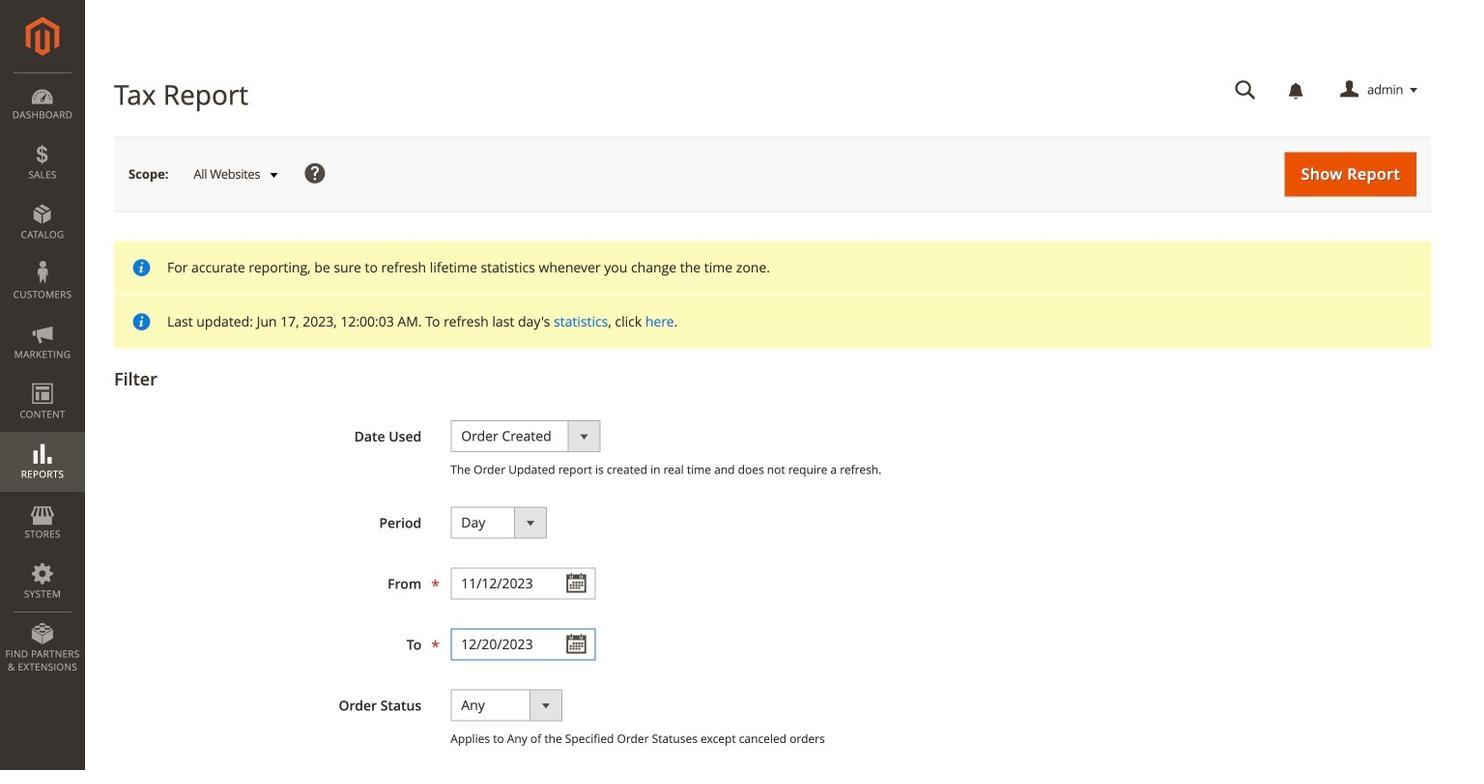 Task type: vqa. For each thing, say whether or not it's contained in the screenshot.
"Magento Admin Panel" icon
yes



Task type: locate. For each thing, give the bounding box(es) containing it.
None text field
[[1222, 73, 1271, 107], [451, 568, 596, 600], [1222, 73, 1271, 107], [451, 568, 596, 600]]

None text field
[[451, 629, 596, 661]]

menu bar
[[0, 73, 85, 684]]



Task type: describe. For each thing, give the bounding box(es) containing it.
magento admin panel image
[[26, 16, 59, 56]]



